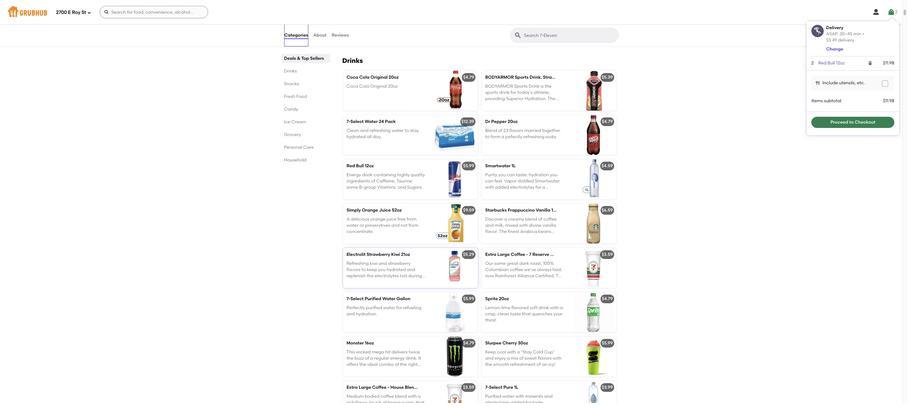 Task type: locate. For each thing, give the bounding box(es) containing it.
of inside blend of 23 flavors married together to form a pefectly refreshing soda.
[[499, 128, 503, 133]]

0 vertical spatial coca
[[347, 75, 358, 80]]

1 vertical spatial coca
[[347, 84, 358, 89]]

electrolytes down keep
[[375, 273, 399, 279]]

of up group
[[371, 178, 376, 184]]

1 horizontal spatial you
[[499, 172, 506, 177]]

select left pure
[[489, 385, 503, 390]]

personal care
[[284, 145, 314, 150]]

1 horizontal spatial strawberry
[[543, 75, 567, 80]]

of up divine
[[539, 216, 543, 222]]

1 vertical spatial the
[[486, 362, 493, 367]]

about button
[[313, 24, 327, 46]]

1 coca from the top
[[347, 75, 358, 80]]

of up refreshment
[[520, 356, 524, 361]]

0 vertical spatial crisp
[[383, 30, 393, 35]]

1 vertical spatial -
[[388, 385, 390, 390]]

0 horizontal spatial extra
[[347, 385, 358, 390]]

strawberry up kiwi
[[367, 252, 390, 257]]

2 horizontal spatial electrolytes
[[511, 185, 535, 190]]

flavors
[[510, 128, 524, 133], [347, 267, 361, 272], [538, 356, 552, 361]]

refreshing up day.
[[370, 128, 391, 133]]

onion
[[358, 36, 370, 41]]

7-select pure 1l image
[[570, 381, 617, 403]]

to inside refreshing kiwi and strawberry flavors to keep you hydrated and replenish the electrolytes lost during exercise.
[[362, 267, 366, 272]]

gallon
[[397, 296, 411, 302]]

0 vertical spatial $11.98
[[884, 60, 895, 66]]

to left "stay"
[[405, 128, 409, 133]]

sprite
[[486, 296, 498, 302]]

0 vertical spatial hydrated
[[347, 134, 366, 139]]

keep
[[367, 267, 377, 272]]

categories button
[[284, 24, 309, 46]]

2 vertical spatial $5.99
[[602, 341, 613, 346]]

0 horizontal spatial -
[[388, 385, 390, 390]]

0 vertical spatial refreshing
[[370, 128, 391, 133]]

blend right the "house"
[[405, 385, 417, 390]]

smartwater up 'purity'
[[486, 163, 511, 169]]

coffee for 7
[[511, 252, 526, 257]]

bull down change button
[[828, 60, 836, 66]]

coffee left 7
[[511, 252, 526, 257]]

a inside lemon-lime flavored soft drink with a crisp, clean taste that quenches your thirst.
[[560, 305, 563, 310]]

7-select water 24 pack image
[[432, 115, 478, 155]]

can
[[507, 172, 515, 177], [486, 178, 494, 184]]

sugars.
[[407, 185, 423, 190]]

0 vertical spatial 7-
[[347, 119, 351, 124]]

select up clean
[[351, 119, 364, 124]]

eat,
[[360, 30, 368, 35]]

a down hydration
[[543, 185, 545, 190]]

1 horizontal spatial water
[[383, 296, 396, 302]]

0 horizontal spatial 2
[[812, 60, 814, 66]]

1 horizontal spatial the
[[486, 362, 493, 367]]

1 vertical spatial water
[[383, 296, 396, 302]]

strawberry right drink,
[[543, 75, 567, 80]]

you up feel.
[[499, 172, 506, 177]]

creamy
[[509, 216, 525, 222]]

svg image
[[888, 8, 896, 16], [87, 11, 91, 14], [868, 61, 873, 66]]

coffee for house
[[372, 385, 387, 390]]

fresh food tab
[[284, 93, 328, 100]]

select up perfectly
[[351, 296, 364, 302]]

and down finest
[[513, 235, 522, 241]]

24oz right colombian
[[575, 252, 585, 257]]

1l right pure
[[515, 385, 519, 390]]

0 horizontal spatial flavors
[[347, 267, 361, 272]]

slurpee cherry 30oz image
[[570, 337, 617, 377]]

- left the "house"
[[388, 385, 390, 390]]

include utensils, etc.
[[823, 80, 865, 86]]

12oz down change button
[[837, 60, 845, 66]]

large
[[498, 252, 510, 257], [359, 385, 371, 390]]

2 vertical spatial electrolytes
[[486, 400, 510, 403]]

that's
[[406, 24, 418, 29]]

can down 'purity'
[[486, 178, 494, 184]]

mixed
[[506, 223, 519, 228]]

form
[[491, 134, 501, 139]]

lemon-
[[486, 305, 502, 310]]

$3.59 for extra large coffee - 7 reserve colombian 24oz
[[602, 252, 613, 257]]

taste;
[[516, 172, 528, 177]]

and up all
[[360, 128, 369, 133]]

0 horizontal spatial red bull 12oz
[[347, 163, 374, 169]]

0 vertical spatial red bull 12oz
[[819, 60, 845, 66]]

snacks tab
[[284, 81, 328, 87]]

with up arabica
[[520, 223, 528, 228]]

select for pure
[[489, 385, 503, 390]]

1 vertical spatial bull
[[356, 163, 364, 169]]

1 coca cola original 20oz from the top
[[347, 75, 399, 80]]

clean
[[347, 128, 359, 133]]

1 vertical spatial $11.98
[[884, 98, 895, 104]]

for
[[536, 185, 542, 190], [397, 305, 402, 310], [526, 400, 532, 403]]

for down gallon
[[397, 305, 402, 310]]

minerals
[[526, 394, 544, 399]]

taste. inside purity you can taste; hydration you can feel. vapor distilled smartwater with added electrolytes for a distinctive pure and crisp taste.
[[539, 191, 551, 196]]

cherry
[[503, 341, 517, 346]]

to left keep
[[362, 267, 366, 272]]

0 horizontal spatial added
[[495, 185, 509, 190]]

candy tab
[[284, 106, 328, 112]]

purified up "purified"
[[365, 296, 382, 302]]

0 vertical spatial 2
[[896, 9, 898, 15]]

from up not
[[407, 216, 417, 222]]

and down the taurine,
[[398, 185, 406, 190]]

1 vertical spatial 2
[[812, 60, 814, 66]]

keep
[[486, 349, 496, 355]]

0 vertical spatial drinks
[[342, 57, 363, 65]]

red down change button
[[819, 60, 827, 66]]

a up mixed
[[505, 216, 507, 222]]

water down pack
[[392, 128, 404, 133]]

0 horizontal spatial drinks
[[284, 68, 297, 74]]

reviews button
[[332, 24, 350, 46]]

2 horizontal spatial svg image
[[888, 8, 896, 16]]

coffee
[[544, 216, 557, 222]]

of left 23
[[499, 128, 503, 133]]

water down 7-select purified water gallon
[[383, 305, 396, 310]]

electrolytes down distilled on the right of page
[[511, 185, 535, 190]]

and right pure
[[519, 191, 527, 196]]

zesty
[[347, 36, 357, 41]]

with up mix
[[507, 349, 516, 355]]

roy
[[72, 9, 80, 15]]

1 horizontal spatial purified
[[486, 394, 502, 399]]

0 horizontal spatial svg image
[[87, 11, 91, 14]]

1 horizontal spatial 24oz
[[575, 252, 585, 257]]

0 vertical spatial $3.59
[[602, 252, 613, 257]]

0 vertical spatial original
[[371, 75, 388, 80]]

water left 24
[[365, 119, 378, 124]]

flavors up the pefectly
[[510, 128, 524, 133]]

1 horizontal spatial svg image
[[868, 61, 873, 66]]

from
[[407, 216, 417, 222], [409, 223, 419, 228]]

12oz up "containing"
[[365, 163, 374, 169]]

the inside refreshing kiwi and strawberry flavors to keep you hydrated and replenish the electrolytes lost during exercise.
[[367, 273, 374, 279]]

7- up perfectly
[[347, 296, 351, 302]]

grocery tab
[[284, 131, 328, 138]]

crisp down different
[[383, 30, 393, 35]]

1 horizontal spatial electrolytes
[[486, 400, 510, 403]]

24oz right the "house"
[[418, 385, 428, 390]]

1 vertical spatial flavors
[[347, 267, 361, 272]]

hydration.
[[356, 311, 377, 317]]

2 horizontal spatial for
[[536, 185, 542, 190]]

0 vertical spatial drink
[[362, 172, 373, 177]]

red bull 12oz up energy
[[347, 163, 374, 169]]

water up perfectly purified water for refueling and hydration.
[[383, 296, 396, 302]]

vanilla
[[543, 223, 557, 228]]

red bull 12oz link
[[819, 60, 845, 66]]

orange
[[362, 208, 378, 213]]

undeniably
[[523, 235, 546, 241]]

$3.59 for extra large coffee - house blend 24oz
[[463, 385, 474, 390]]

electrolytes inside purified water with minerals and electrolytes added for taste.
[[486, 400, 510, 403]]

to right fun
[[355, 30, 359, 35]]

0 vertical spatial extra
[[486, 252, 497, 257]]

flavors up an
[[538, 356, 552, 361]]

water inside purified water with minerals and electrolytes added for taste.
[[503, 394, 515, 399]]

0 horizontal spatial large
[[359, 385, 371, 390]]

1 horizontal spatial drink
[[539, 305, 549, 310]]

7- for 7-select purified water gallon
[[347, 296, 351, 302]]

1 horizontal spatial hydrated
[[387, 267, 406, 272]]

coffee left the "house"
[[372, 385, 387, 390]]

1 horizontal spatial extra
[[486, 252, 497, 257]]

2 button
[[888, 7, 898, 18]]

24oz
[[575, 252, 585, 257], [418, 385, 428, 390]]

0 vertical spatial select
[[351, 119, 364, 124]]

0 horizontal spatial coffee
[[372, 385, 387, 390]]

and inside a delicious orange juice free from water or preservtives and not from concentrate.
[[392, 223, 400, 228]]

0 vertical spatial red
[[819, 60, 827, 66]]

1 horizontal spatial -
[[527, 252, 528, 257]]

0 horizontal spatial water
[[365, 119, 378, 124]]

0 vertical spatial flavors
[[510, 128, 524, 133]]

ice
[[284, 119, 291, 125]]

ice cream
[[284, 119, 306, 125]]

drink up ingredients
[[362, 172, 373, 177]]

for down minerals on the bottom of page
[[526, 400, 532, 403]]

- left 7
[[527, 252, 528, 257]]

quenches
[[532, 311, 553, 317]]

lemon-lime flavored soft drink with a crisp, clean taste that quenches your thirst.
[[486, 305, 563, 323]]

drinks down deals
[[284, 68, 297, 74]]

electrolit
[[347, 252, 366, 257]]

delivery icon image
[[812, 25, 824, 37]]

flavors up replenish
[[347, 267, 361, 272]]

1 horizontal spatial coffee
[[511, 252, 526, 257]]

from right not
[[409, 223, 419, 228]]

to
[[355, 30, 359, 35], [850, 120, 854, 125], [405, 128, 409, 133], [486, 134, 490, 139], [362, 267, 366, 272]]

1 vertical spatial 12oz
[[365, 163, 374, 169]]

1 vertical spatial added
[[511, 400, 525, 403]]

a up your
[[560, 305, 563, 310]]

to left "form"
[[486, 134, 490, 139]]

taste. down minerals on the bottom of page
[[533, 400, 545, 403]]

1 vertical spatial drink
[[539, 305, 549, 310]]

0 horizontal spatial can
[[486, 178, 494, 184]]

caffeine,
[[377, 178, 396, 184]]

energy drink containing highly quality ingredients of caffeine, taurine, some b-group vitamins, and sugars.
[[347, 172, 425, 190]]

with inside discover a creamy blend of coffee and milk, mixed with divine vanilla flavor. the finest arabica beans create a rich and undeniably luscious beverage.
[[520, 223, 528, 228]]

blend
[[486, 128, 498, 133], [405, 385, 417, 390]]

extra for extra large coffee - house blend 24oz
[[347, 385, 358, 390]]

drink up quenches
[[539, 305, 549, 310]]

discover a creamy blend of coffee and milk, mixed with divine vanilla flavor. the finest arabica beans create a rich and undeniably luscious beverage.
[[486, 216, 564, 247]]

you inside refreshing kiwi and strawberry flavors to keep you hydrated and replenish the electrolytes lost during exercise.
[[378, 267, 386, 272]]

0 vertical spatial 24oz
[[575, 252, 585, 257]]

7- left pure
[[486, 385, 489, 390]]

for inside perfectly purified water for refueling and hydration.
[[397, 305, 402, 310]]

7- for 7-select water 24 pack
[[347, 119, 351, 124]]

clean and refreshing water to stay hydrated all day.
[[347, 128, 419, 139]]

snack
[[392, 24, 405, 29]]

0 vertical spatial strawberry
[[543, 75, 567, 80]]

0 vertical spatial taste.
[[539, 191, 551, 196]]

1l up "vapor"
[[512, 163, 516, 169]]

keep cool with a "stay cold cup" and enjoy a mix of sweet flavors with the smooth refreshment of an icy!
[[486, 349, 562, 367]]

1 vertical spatial for
[[397, 305, 402, 310]]

1 vertical spatial coffee
[[372, 385, 387, 390]]

funyuns® onion flavored rings are a deliciously different snack that's fun to eat, with a crisp texture and zesty onion flavor button
[[343, 4, 478, 45]]

with inside lemon-lime flavored soft drink with a crisp, clean taste that quenches your thirst.
[[551, 305, 559, 310]]

1 horizontal spatial 12oz
[[837, 60, 845, 66]]

0 horizontal spatial you
[[378, 267, 386, 272]]

the
[[367, 273, 374, 279], [486, 362, 493, 367]]

you right hydration
[[550, 172, 558, 177]]

svg image
[[873, 8, 881, 16], [104, 10, 109, 15], [816, 81, 821, 86], [884, 82, 888, 86]]

1 horizontal spatial red
[[819, 60, 827, 66]]

water inside clean and refreshing water to stay hydrated all day.
[[392, 128, 404, 133]]

strawberry
[[388, 261, 411, 266]]

1 original from the top
[[371, 75, 388, 80]]

and inside clean and refreshing water to stay hydrated all day.
[[360, 128, 369, 133]]

monster 16oz
[[347, 341, 374, 346]]

7- up clean
[[347, 119, 351, 124]]

1 horizontal spatial bull
[[828, 60, 836, 66]]

refreshing
[[370, 128, 391, 133], [524, 134, 545, 139]]

the inside "keep cool with a "stay cold cup" and enjoy a mix of sweet flavors with the smooth refreshment of an icy!"
[[486, 362, 493, 367]]

•
[[863, 31, 865, 36]]

banana
[[568, 75, 585, 80]]

$4.79 for lemon-lime flavored soft drink with a crisp, clean taste that quenches your thirst.
[[602, 296, 613, 302]]

funyuns®
[[347, 17, 370, 23]]

and right minerals on the bottom of page
[[545, 394, 553, 399]]

with up distinctive
[[486, 185, 494, 190]]

added inside purified water with minerals and electrolytes added for taste.
[[511, 400, 525, 403]]

red up energy
[[347, 163, 355, 169]]

with left minerals on the bottom of page
[[516, 394, 525, 399]]

smartwater down hydration
[[535, 178, 560, 184]]

7
[[529, 252, 532, 257]]

crisp down distilled on the right of page
[[528, 191, 538, 196]]

0 vertical spatial can
[[507, 172, 515, 177]]

smartwater
[[486, 163, 511, 169], [535, 178, 560, 184]]

utensils,
[[840, 80, 856, 86]]

the down keep
[[367, 273, 374, 279]]

0 horizontal spatial refreshing
[[370, 128, 391, 133]]

blend up "form"
[[486, 128, 498, 133]]

hydrated inside refreshing kiwi and strawberry flavors to keep you hydrated and replenish the electrolytes lost during exercise.
[[387, 267, 406, 272]]

0 horizontal spatial electrolytes
[[375, 273, 399, 279]]

electrolytes inside refreshing kiwi and strawberry flavors to keep you hydrated and replenish the electrolytes lost during exercise.
[[375, 273, 399, 279]]

1 vertical spatial crisp
[[528, 191, 538, 196]]

onion
[[371, 17, 384, 23]]

0 horizontal spatial 12oz
[[365, 163, 374, 169]]

2 vertical spatial select
[[489, 385, 503, 390]]

items subtotal
[[812, 98, 842, 104]]

pefectly
[[506, 134, 523, 139]]

starbucks frappuccino vanilla 13.7oz image
[[570, 204, 617, 244]]

1 vertical spatial taste.
[[533, 400, 545, 403]]

a up mix
[[517, 349, 520, 355]]

water down a
[[347, 223, 359, 228]]

1 vertical spatial electrolytes
[[375, 273, 399, 279]]

12oz
[[837, 60, 845, 66], [365, 163, 374, 169]]

the left the smooth
[[486, 362, 493, 367]]

sports
[[515, 75, 529, 80]]

7-select purified water gallon image
[[432, 292, 478, 333]]

2 vertical spatial flavors
[[538, 356, 552, 361]]

0 vertical spatial $5.99
[[463, 163, 474, 169]]

drinks down zesty
[[342, 57, 363, 65]]

fun
[[347, 30, 354, 35]]

clean
[[498, 311, 510, 317]]

red bull 12oz down change button
[[819, 60, 845, 66]]

1 horizontal spatial crisp
[[528, 191, 538, 196]]

1 vertical spatial can
[[486, 178, 494, 184]]

cola
[[360, 75, 370, 80], [359, 84, 370, 89]]

and down keep
[[486, 356, 494, 361]]

a inside purity you can taste; hydration you can feel. vapor distilled smartwater with added electrolytes for a distinctive pure and crisp taste.
[[543, 185, 545, 190]]

large for extra large coffee - house blend 24oz
[[359, 385, 371, 390]]

purified down 7-select pure 1l
[[486, 394, 502, 399]]

1 horizontal spatial for
[[526, 400, 532, 403]]

select
[[351, 119, 364, 124], [351, 296, 364, 302], [489, 385, 503, 390]]

flavors inside "keep cool with a "stay cold cup" and enjoy a mix of sweet flavors with the smooth refreshment of an icy!"
[[538, 356, 552, 361]]

reserve
[[533, 252, 550, 257]]

1 vertical spatial from
[[409, 223, 419, 228]]

household tab
[[284, 157, 328, 163]]

a down 23
[[502, 134, 505, 139]]

and inside "keep cool with a "stay cold cup" and enjoy a mix of sweet flavors with the smooth refreshment of an icy!"
[[486, 356, 494, 361]]

taste. up vanilla at the bottom
[[539, 191, 551, 196]]

crisp inside 'funyuns® onion flavored rings are a deliciously different snack that's fun to eat, with a crisp texture and zesty onion flavor'
[[383, 30, 393, 35]]

tooltip
[[807, 17, 900, 136]]

added down feel.
[[495, 185, 509, 190]]

can up "vapor"
[[507, 172, 515, 177]]

taste. inside purified water with minerals and electrolytes added for taste.
[[533, 400, 545, 403]]

with up 'flavor'
[[369, 30, 378, 35]]

1 horizontal spatial blend
[[486, 128, 498, 133]]

with inside 'funyuns® onion flavored rings are a deliciously different snack that's fun to eat, with a crisp texture and zesty onion flavor'
[[369, 30, 378, 35]]

0 vertical spatial smartwater
[[486, 163, 511, 169]]

and down perfectly
[[347, 311, 355, 317]]

grocery
[[284, 132, 301, 137]]

pack
[[385, 119, 396, 124]]

water
[[365, 119, 378, 124], [383, 296, 396, 302]]

1 vertical spatial coca cola original 20oz
[[347, 84, 398, 89]]

0 vertical spatial added
[[495, 185, 509, 190]]

water
[[392, 128, 404, 133], [347, 223, 359, 228], [383, 305, 396, 310], [503, 394, 515, 399]]

2 horizontal spatial flavors
[[538, 356, 552, 361]]

vanilla
[[536, 208, 551, 213]]

delivery
[[839, 37, 855, 43]]

0 horizontal spatial hydrated
[[347, 134, 366, 139]]

0 vertical spatial cola
[[360, 75, 370, 80]]

sellers
[[310, 56, 324, 61]]

refreshing down the married
[[524, 134, 545, 139]]

and down juice
[[392, 223, 400, 228]]

0 vertical spatial -
[[527, 252, 528, 257]]

bull up energy
[[356, 163, 364, 169]]

a down different
[[379, 30, 382, 35]]

extra large coffee - 7 reserve colombian 24oz
[[486, 252, 585, 257]]

1 vertical spatial original
[[371, 84, 387, 89]]



Task type: describe. For each thing, give the bounding box(es) containing it.
dr pepper 20oz image
[[570, 115, 617, 155]]

refreshment
[[510, 362, 536, 367]]

select for purified
[[351, 296, 364, 302]]

beans
[[539, 229, 552, 234]]

water inside a delicious orange juice free from water or preservtives and not from concentrate.
[[347, 223, 359, 228]]

of inside energy drink containing highly quality ingredients of caffeine, taurine, some b-group vitamins, and sugars.
[[371, 178, 376, 184]]

slurpee cherry 30oz
[[486, 341, 528, 346]]

proceed to checkout
[[831, 120, 876, 125]]

drink inside energy drink containing highly quality ingredients of caffeine, taurine, some b-group vitamins, and sugars.
[[362, 172, 373, 177]]

svg image left 2 button
[[873, 8, 881, 16]]

drink inside lemon-lime flavored soft drink with a crisp, clean taste that quenches your thirst.
[[539, 305, 549, 310]]

monster 16oz image
[[432, 337, 478, 377]]

28oz
[[586, 75, 596, 80]]

0 vertical spatial 1l
[[512, 163, 516, 169]]

deals & top sellers
[[284, 56, 324, 61]]

simply orange juice 52oz image
[[432, 204, 478, 244]]

soft
[[530, 305, 538, 310]]

- for house
[[388, 385, 390, 390]]

added inside purity you can taste; hydration you can feel. vapor distilled smartwater with added electrolytes for a distinctive pure and crisp taste.
[[495, 185, 509, 190]]

and inside energy drink containing highly quality ingredients of caffeine, taurine, some b-group vitamins, and sugars.
[[398, 185, 406, 190]]

for inside purified water with minerals and electrolytes added for taste.
[[526, 400, 532, 403]]

bodyarmor
[[486, 75, 514, 80]]

quality
[[411, 172, 425, 177]]

hydration
[[529, 172, 549, 177]]

$5.99 for smartwater
[[463, 163, 474, 169]]

0 vertical spatial bull
[[828, 60, 836, 66]]

starbucks frappuccino vanilla 13.7oz
[[486, 208, 564, 213]]

an
[[542, 362, 548, 367]]

0 horizontal spatial bull
[[356, 163, 364, 169]]

or
[[360, 223, 364, 228]]

personal
[[284, 145, 302, 150]]

a delicious orange juice free from water or preservtives and not from concentrate.
[[347, 216, 419, 234]]

a inside blend of 23 flavors married together to form a pefectly refreshing soda.
[[502, 134, 505, 139]]

refreshing inside clean and refreshing water to stay hydrated all day.
[[370, 128, 391, 133]]

1 vertical spatial 1l
[[515, 385, 519, 390]]

a
[[347, 216, 350, 222]]

subtotal
[[825, 98, 842, 104]]

proceed
[[831, 120, 849, 125]]

with inside purified water with minerals and electrolytes added for taste.
[[516, 394, 525, 399]]

1 horizontal spatial drinks
[[342, 57, 363, 65]]

30oz
[[518, 341, 528, 346]]

bodyarmor sports drink, strawberry banana 28oz
[[486, 75, 596, 80]]

extra large coffee - house blend 24oz
[[347, 385, 428, 390]]

st
[[82, 9, 86, 15]]

24
[[379, 119, 384, 124]]

red bull 12oz image
[[432, 159, 478, 200]]

funyuns® onion flavored rings are a deliciously different snack that's fun to eat, with a crisp texture and zesty onion flavor
[[347, 17, 424, 41]]

personal care tab
[[284, 144, 328, 151]]

juice
[[387, 216, 397, 222]]

electrolytes inside purity you can taste; hydration you can feel. vapor distilled smartwater with added electrolytes for a distinctive pure and crisp taste.
[[511, 185, 535, 190]]

are
[[417, 17, 424, 23]]

flavored
[[385, 17, 403, 23]]

a left rich at right
[[500, 235, 503, 241]]

extra large coffee - house blend 24oz image
[[432, 381, 478, 403]]

sprite 20oz image
[[570, 292, 617, 333]]

of inside discover a creamy blend of coffee and milk, mixed with divine vanilla flavor. the finest arabica beans create a rich and undeniably luscious beverage.
[[539, 216, 543, 222]]

main navigation navigation
[[0, 0, 903, 24]]

items
[[812, 98, 824, 104]]

cup"
[[545, 349, 555, 355]]

replenish
[[347, 273, 366, 279]]

1 horizontal spatial can
[[507, 172, 515, 177]]

svg image left include
[[816, 81, 821, 86]]

svg image right the 'etc.'
[[884, 82, 888, 86]]

and inside purified water with minerals and electrolytes added for taste.
[[545, 394, 553, 399]]

$4.59
[[602, 163, 613, 169]]

icy!
[[549, 362, 556, 367]]

and up "during"
[[407, 267, 416, 272]]

categories
[[285, 32, 308, 38]]

1 horizontal spatial red bull 12oz
[[819, 60, 845, 66]]

bodyarmor sports drink, strawberry banana 28oz image
[[570, 71, 617, 111]]

and right kiwi
[[379, 261, 387, 266]]

cool
[[497, 349, 506, 355]]

deals & top sellers tab
[[284, 55, 328, 62]]

luscious
[[547, 235, 564, 241]]

$5.99 for sprite
[[463, 296, 474, 302]]

kiwi
[[370, 261, 378, 266]]

funyuns onion flavored rings 6oz image
[[432, 4, 478, 45]]

$4.79 for blend of 23 flavors married together to form a pefectly refreshing soda.
[[602, 119, 613, 124]]

exercise.
[[347, 280, 365, 285]]

30–45
[[840, 31, 853, 36]]

drinks inside "tab"
[[284, 68, 297, 74]]

perfectly purified water for refueling and hydration.
[[347, 305, 422, 317]]

0 horizontal spatial purified
[[365, 296, 382, 302]]

colombian
[[551, 252, 574, 257]]

ice cream tab
[[284, 119, 328, 125]]

smartwater 1l
[[486, 163, 516, 169]]

food
[[297, 94, 307, 99]]

extra large coffee - 7 reserve colombian 24oz image
[[570, 248, 617, 288]]

delicious
[[351, 216, 370, 222]]

water inside perfectly purified water for refueling and hydration.
[[383, 305, 396, 310]]

1 $11.98 from the top
[[884, 60, 895, 66]]

to right proceed
[[850, 120, 854, 125]]

purified
[[366, 305, 382, 310]]

smartwater 1l image
[[570, 159, 617, 200]]

include
[[823, 80, 839, 86]]

1 cola from the top
[[360, 75, 370, 80]]

tooltip containing delivery
[[807, 17, 900, 136]]

your
[[554, 311, 563, 317]]

2 coca from the top
[[347, 84, 358, 89]]

with up icy!
[[553, 356, 562, 361]]

16oz
[[365, 341, 374, 346]]

perfectly
[[347, 305, 365, 310]]

svg image right st
[[104, 10, 109, 15]]

and inside perfectly purified water for refueling and hydration.
[[347, 311, 355, 317]]

etc.
[[858, 80, 865, 86]]

a left mix
[[507, 356, 510, 361]]

- for 7
[[527, 252, 528, 257]]

flavors inside refreshing kiwi and strawberry flavors to keep you hydrated and replenish the electrolytes lost during exercise.
[[347, 267, 361, 272]]

large for extra large coffee - 7 reserve colombian 24oz
[[498, 252, 510, 257]]

7-select water 24 pack
[[347, 119, 396, 124]]

7- for 7-select pure 1l
[[486, 385, 489, 390]]

refreshing inside blend of 23 flavors married together to form a pefectly refreshing soda.
[[524, 134, 545, 139]]

magnifying glass icon image
[[514, 32, 522, 39]]

during
[[409, 273, 422, 279]]

feel.
[[495, 178, 503, 184]]

2 inside button
[[896, 9, 898, 15]]

and up flavor.
[[486, 223, 494, 228]]

soda.
[[546, 134, 557, 139]]

2700 e roy st
[[56, 9, 86, 15]]

2 cola from the top
[[359, 84, 370, 89]]

crisp inside purity you can taste; hydration you can feel. vapor distilled smartwater with added electrolytes for a distinctive pure and crisp taste.
[[528, 191, 538, 196]]

2 $11.98 from the top
[[884, 98, 895, 104]]

not
[[401, 223, 408, 228]]

a up fun
[[347, 24, 350, 29]]

beverage.
[[486, 242, 507, 247]]

sprite 20oz
[[486, 296, 509, 302]]

thirst.
[[486, 318, 497, 323]]

and inside purity you can taste; hydration you can feel. vapor distilled smartwater with added electrolytes for a distinctive pure and crisp taste.
[[519, 191, 527, 196]]

blend inside blend of 23 flavors married together to form a pefectly refreshing soda.
[[486, 128, 498, 133]]

flavors inside blend of 23 flavors married together to form a pefectly refreshing soda.
[[510, 128, 524, 133]]

drinks tab
[[284, 68, 328, 74]]

for inside purity you can taste; hydration you can feel. vapor distilled smartwater with added electrolytes for a distinctive pure and crisp taste.
[[536, 185, 542, 190]]

drink,
[[530, 75, 542, 80]]

containing
[[374, 172, 396, 177]]

different
[[374, 24, 391, 29]]

ingredients
[[347, 178, 370, 184]]

0 vertical spatial from
[[407, 216, 417, 222]]

hydrated inside clean and refreshing water to stay hydrated all day.
[[347, 134, 366, 139]]

0 horizontal spatial blend
[[405, 385, 417, 390]]

1 vertical spatial red
[[347, 163, 355, 169]]

purified inside purified water with minerals and electrolytes added for taste.
[[486, 394, 502, 399]]

to inside clean and refreshing water to stay hydrated all day.
[[405, 128, 409, 133]]

2 original from the top
[[371, 84, 387, 89]]

simply
[[347, 208, 361, 213]]

21oz
[[401, 252, 410, 257]]

of left an
[[537, 362, 541, 367]]

to inside blend of 23 flavors married together to form a pefectly refreshing soda.
[[486, 134, 490, 139]]

$4.79 for coca cola original 20oz
[[464, 75, 474, 80]]

svg image inside 2 button
[[888, 8, 896, 16]]

married
[[525, 128, 541, 133]]

slurpee
[[486, 341, 502, 346]]

purity you can taste; hydration you can feel. vapor distilled smartwater with added electrolytes for a distinctive pure and crisp taste.
[[486, 172, 560, 196]]

deliciously
[[351, 24, 373, 29]]

with inside purity you can taste; hydration you can feel. vapor distilled smartwater with added electrolytes for a distinctive pure and crisp taste.
[[486, 185, 494, 190]]

1 vertical spatial red bull 12oz
[[347, 163, 374, 169]]

blend of 23 flavors married together to form a pefectly refreshing soda.
[[486, 128, 561, 139]]

extra for extra large coffee - 7 reserve colombian 24oz
[[486, 252, 497, 257]]

household
[[284, 157, 307, 163]]

orange
[[371, 216, 386, 222]]

smartwater inside purity you can taste; hydration you can feel. vapor distilled smartwater with added electrolytes for a distinctive pure and crisp taste.
[[535, 178, 560, 184]]

pepper
[[492, 119, 507, 124]]

highly
[[397, 172, 410, 177]]

and inside 'funyuns® onion flavored rings are a deliciously different snack that's fun to eat, with a crisp texture and zesty onion flavor'
[[410, 30, 418, 35]]

to inside 'funyuns® onion flavored rings are a deliciously different snack that's fun to eat, with a crisp texture and zesty onion flavor'
[[355, 30, 359, 35]]

purified water with minerals and electrolytes added for taste.
[[486, 394, 553, 403]]

frappuccino
[[508, 208, 535, 213]]

2 horizontal spatial you
[[550, 172, 558, 177]]

select for water
[[351, 119, 364, 124]]

vitamins,
[[378, 185, 397, 190]]

blend
[[526, 216, 538, 222]]

1 vertical spatial 24oz
[[418, 385, 428, 390]]

finest
[[508, 229, 520, 234]]

Search for food, convenience, alcohol... search field
[[100, 6, 208, 18]]

2 coca cola original 20oz from the top
[[347, 84, 398, 89]]

coca cola original 20oz image
[[432, 71, 478, 111]]

texture
[[394, 30, 409, 35]]

enjoy
[[495, 356, 506, 361]]

Search 7-Eleven search field
[[524, 33, 617, 38]]

&
[[297, 56, 301, 61]]

1 vertical spatial strawberry
[[367, 252, 390, 257]]

pure
[[504, 385, 514, 390]]

electrolit strawberry kiwi 21oz image
[[432, 248, 478, 288]]



Task type: vqa. For each thing, say whether or not it's contained in the screenshot.


